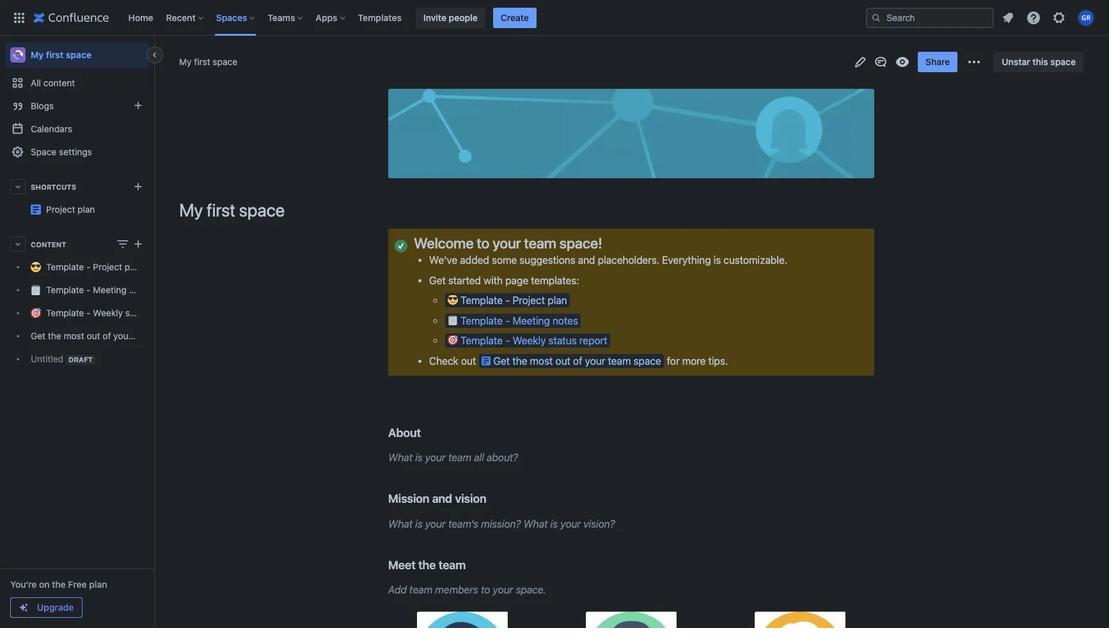 Task type: vqa. For each thing, say whether or not it's contained in the screenshot.
STATUS in space element
yes



Task type: locate. For each thing, give the bounding box(es) containing it.
get right get the most out of your team space icon
[[493, 355, 510, 367]]

copy image for team
[[465, 558, 480, 573]]

template - meeting notes inside button
[[461, 315, 578, 327]]

most
[[64, 331, 84, 342], [530, 355, 553, 367]]

team up suggestions at top
[[524, 235, 556, 252]]

2 vertical spatial get
[[493, 355, 510, 367]]

first
[[46, 49, 64, 60], [194, 56, 210, 67], [207, 200, 235, 221]]

template - meeting notes button
[[445, 313, 581, 329]]

status up get the most out of your team space button
[[549, 335, 577, 347]]

tree containing template - project plan
[[5, 256, 182, 371]]

1 horizontal spatial project plan
[[148, 199, 198, 210]]

is left vision?
[[551, 519, 558, 530]]

-
[[86, 262, 91, 273], [86, 285, 91, 296], [505, 295, 510, 307], [86, 308, 91, 319], [505, 315, 510, 327], [505, 335, 510, 347]]

get
[[429, 275, 446, 287], [31, 331, 45, 342], [493, 355, 510, 367]]

- down get started with page templates:
[[505, 295, 510, 307]]

what
[[388, 453, 413, 464], [388, 519, 413, 530], [524, 519, 548, 530]]

team left for
[[608, 355, 631, 367]]

project plan link up change view icon
[[5, 198, 198, 221]]

weekly down template - meeting notes button
[[513, 335, 546, 347]]

- down template - meeting notes button
[[505, 335, 510, 347]]

1 horizontal spatial template - weekly status report
[[461, 335, 608, 347]]

get the most out of your team space image
[[482, 356, 491, 366]]

report for template - weekly status report button
[[579, 335, 608, 347]]

copy image up we've added some suggestions and placeholders. everything is customizable.
[[601, 235, 616, 251]]

team up members at the bottom left of the page
[[439, 558, 466, 572]]

get down we've
[[429, 275, 446, 287]]

you're
[[10, 580, 37, 591]]

1 vertical spatial get the most out of your team space
[[493, 355, 661, 367]]

0 vertical spatial copy image
[[485, 492, 501, 507]]

banner
[[0, 0, 1109, 36]]

added
[[460, 255, 489, 266]]

template - meeting notes
[[46, 285, 152, 296], [461, 315, 578, 327]]

get the most out of your team space down template - weekly status report link
[[31, 331, 182, 342]]

template - weekly status report inside button
[[461, 335, 608, 347]]

of down template - weekly status report button
[[573, 355, 583, 367]]

weekly inside button
[[513, 335, 546, 347]]

0 horizontal spatial copy image
[[465, 558, 480, 573]]

- for template - project plan button
[[505, 295, 510, 307]]

0 vertical spatial get the most out of your team space
[[31, 331, 182, 342]]

copy image for vision
[[485, 492, 501, 507]]

invite people button
[[416, 7, 485, 28]]

upgrade
[[37, 603, 74, 614]]

template - project plan inside template - project plan button
[[461, 295, 567, 307]]

template - meeting notes up template - weekly status report button
[[461, 315, 578, 327]]

1 horizontal spatial get the most out of your team space
[[493, 355, 661, 367]]

template
[[46, 262, 84, 273], [46, 285, 84, 296], [461, 295, 503, 307], [46, 308, 84, 319], [461, 315, 503, 327], [461, 335, 503, 347]]

share
[[926, 56, 950, 67]]

unstar
[[1002, 56, 1030, 67]]

template down the with
[[461, 295, 503, 307]]

1 vertical spatial status
[[549, 335, 577, 347]]

0 vertical spatial get
[[429, 275, 446, 287]]

of for get the most out of your team space button
[[573, 355, 583, 367]]

weekly inside tree
[[93, 308, 123, 319]]

notes down create a page icon
[[129, 285, 152, 296]]

copy image
[[601, 235, 616, 251], [420, 425, 435, 441]]

report for template - weekly status report link
[[153, 308, 178, 319]]

and left vision
[[432, 492, 452, 506]]

template - project plan
[[46, 262, 142, 273], [461, 295, 567, 307]]

meeting up template - weekly status report link
[[93, 285, 127, 296]]

Search field
[[866, 7, 994, 28]]

0 horizontal spatial most
[[64, 331, 84, 342]]

create
[[501, 12, 529, 23]]

check out
[[429, 355, 479, 367]]

1 vertical spatial copy image
[[465, 558, 480, 573]]

template - project plan for template - project plan button
[[461, 295, 567, 307]]

template down template - meeting notes link
[[46, 308, 84, 319]]

get for get the most out of your team space link
[[31, 331, 45, 342]]

meeting up template - weekly status report button
[[513, 315, 550, 327]]

get the most out of your team space
[[31, 331, 182, 342], [493, 355, 661, 367]]

space inside tree
[[157, 331, 182, 342]]

the up the untitled draft
[[48, 331, 61, 342]]

1 vertical spatial get
[[31, 331, 45, 342]]

template - weekly status report link
[[5, 302, 178, 325]]

1 horizontal spatial most
[[530, 355, 553, 367]]

global element
[[8, 0, 864, 36]]

calendars link
[[5, 118, 148, 141]]

0 vertical spatial weekly
[[93, 308, 123, 319]]

project inside button
[[513, 295, 545, 307]]

get inside tree
[[31, 331, 45, 342]]

template - project plan link
[[5, 256, 148, 279]]

out
[[87, 331, 100, 342], [461, 355, 476, 367], [556, 355, 571, 367]]

status up get the most out of your team space link
[[125, 308, 151, 319]]

template - meeting notes for template - meeting notes link
[[46, 285, 152, 296]]

project plan link down shortcuts dropdown button
[[46, 204, 95, 215]]

most inside button
[[530, 355, 553, 367]]

my
[[31, 49, 44, 60], [179, 56, 192, 67], [179, 200, 203, 221]]

team
[[524, 235, 556, 252], [134, 331, 155, 342], [608, 355, 631, 367], [448, 453, 471, 464], [439, 558, 466, 572], [409, 585, 433, 596]]

2 horizontal spatial get
[[493, 355, 510, 367]]

meeting inside template - meeting notes link
[[93, 285, 127, 296]]

1 horizontal spatial copy image
[[601, 235, 616, 251]]

template for template - project plan link
[[46, 262, 84, 273]]

template - project plan image
[[31, 205, 41, 215]]

0 vertical spatial copy image
[[601, 235, 616, 251]]

1 horizontal spatial copy image
[[485, 492, 501, 507]]

out down template - weekly status report button
[[556, 355, 571, 367]]

template - project plan up template - meeting notes link
[[46, 262, 142, 273]]

meeting
[[93, 285, 127, 296], [513, 315, 550, 327]]

0 horizontal spatial meeting
[[93, 285, 127, 296]]

is down about
[[415, 453, 423, 464]]

0 horizontal spatial template - project plan
[[46, 262, 142, 273]]

template - weekly status report down template - meeting notes button
[[461, 335, 608, 347]]

get the most out of your team space down template - weekly status report button
[[493, 355, 661, 367]]

most inside tree
[[64, 331, 84, 342]]

get inside button
[[493, 355, 510, 367]]

first inside space element
[[46, 49, 64, 60]]

0 vertical spatial template - weekly status report
[[46, 308, 178, 319]]

my first space
[[31, 49, 92, 60], [179, 56, 237, 67], [179, 200, 285, 221]]

my first space link down recent popup button
[[179, 56, 237, 68]]

more actions image
[[967, 54, 982, 70]]

the down template - weekly status report button
[[513, 355, 527, 367]]

0 vertical spatial most
[[64, 331, 84, 342]]

2 horizontal spatial out
[[556, 355, 571, 367]]

template - project plan inside template - project plan link
[[46, 262, 142, 273]]

project
[[148, 199, 178, 210], [46, 204, 75, 215], [93, 262, 122, 273], [513, 295, 545, 307]]

get the most out of your team space for get the most out of your team space button
[[493, 355, 661, 367]]

0 vertical spatial to
[[477, 235, 490, 252]]

status inside tree
[[125, 308, 151, 319]]

1 horizontal spatial weekly
[[513, 335, 546, 347]]

0 vertical spatial template - meeting notes
[[46, 285, 152, 296]]

copy image up mission?
[[485, 492, 501, 507]]

template - meeting notes up template - weekly status report link
[[46, 285, 152, 296]]

templates:
[[531, 275, 579, 287]]

:dart: image
[[448, 335, 458, 346]]

my first space link
[[5, 42, 148, 68], [179, 56, 237, 68]]

template for template - meeting notes button
[[461, 315, 503, 327]]

- up template - weekly status report link
[[86, 285, 91, 296]]

copy image
[[485, 492, 501, 507], [465, 558, 480, 573]]

out inside button
[[556, 355, 571, 367]]

template - weekly status report
[[46, 308, 178, 319], [461, 335, 608, 347]]

my inside space element
[[31, 49, 44, 60]]

get the most out of your team space for get the most out of your team space link
[[31, 331, 182, 342]]

0 horizontal spatial get
[[31, 331, 45, 342]]

template for template - meeting notes link
[[46, 285, 84, 296]]

0 horizontal spatial template - weekly status report
[[46, 308, 178, 319]]

content
[[31, 240, 66, 249]]

- for template - meeting notes button
[[505, 315, 510, 327]]

report inside template - weekly status report button
[[579, 335, 608, 347]]

tree
[[5, 256, 182, 371]]

1 vertical spatial weekly
[[513, 335, 546, 347]]

mission?
[[481, 519, 521, 530]]

apps
[[316, 12, 338, 23]]

most for get the most out of your team space link
[[64, 331, 84, 342]]

of inside tree
[[103, 331, 111, 342]]

your inside tree
[[113, 331, 132, 342]]

0 vertical spatial meeting
[[93, 285, 127, 296]]

some
[[492, 255, 517, 266]]

template right :notepad_spiral: icon
[[461, 315, 503, 327]]

draft
[[68, 356, 93, 364]]

1 vertical spatial template - project plan
[[461, 295, 567, 307]]

calendars
[[31, 123, 72, 134]]

1 horizontal spatial status
[[549, 335, 577, 347]]

1 vertical spatial template - meeting notes
[[461, 315, 578, 327]]

meeting for template - meeting notes button
[[513, 315, 550, 327]]

0 horizontal spatial status
[[125, 308, 151, 319]]

1 vertical spatial notes
[[553, 315, 578, 327]]

create a blog image
[[131, 98, 146, 113]]

1 horizontal spatial notes
[[553, 315, 578, 327]]

:notepad_spiral: image
[[448, 315, 458, 325]]

copy image up the what is your team all about?
[[420, 425, 435, 441]]

1 horizontal spatial report
[[579, 335, 608, 347]]

- down template - project plan button
[[505, 315, 510, 327]]

template - weekly status report up get the most out of your team space link
[[46, 308, 178, 319]]

of for get the most out of your team space link
[[103, 331, 111, 342]]

placeholders.
[[598, 255, 660, 266]]

0 horizontal spatial of
[[103, 331, 111, 342]]

0 vertical spatial notes
[[129, 285, 152, 296]]

what for what is your team's mission? what is your vision?
[[388, 519, 413, 530]]

- up get the most out of your team space link
[[86, 308, 91, 319]]

notes for template - meeting notes button
[[553, 315, 578, 327]]

untitled draft
[[31, 354, 93, 365]]

to right members at the bottom left of the page
[[481, 585, 490, 596]]

template - meeting notes link
[[5, 279, 152, 302]]

- up template - meeting notes link
[[86, 262, 91, 273]]

copy image up add team members to your space.
[[465, 558, 480, 573]]

template down 'content' dropdown button
[[46, 262, 84, 273]]

project plan link
[[5, 198, 198, 221], [46, 204, 95, 215]]

spaces
[[216, 12, 247, 23]]

notes inside template - meeting notes button
[[553, 315, 578, 327]]

weekly up get the most out of your team space link
[[93, 308, 123, 319]]

all
[[31, 77, 41, 88]]

the right on in the bottom of the page
[[52, 580, 66, 591]]

weekly for template - weekly status report link
[[93, 308, 123, 319]]

1 vertical spatial template - weekly status report
[[461, 335, 608, 347]]

get the most out of your team space inside button
[[493, 355, 661, 367]]

the
[[48, 331, 61, 342], [513, 355, 527, 367], [418, 558, 436, 572], [52, 580, 66, 591]]

1 horizontal spatial and
[[578, 255, 595, 266]]

to
[[477, 235, 490, 252], [481, 585, 490, 596]]

:sunglasses: image
[[448, 295, 458, 305], [448, 295, 458, 305]]

get the most out of your team space inside tree
[[31, 331, 182, 342]]

get up untitled
[[31, 331, 45, 342]]

with
[[484, 275, 503, 287]]

mission and vision
[[388, 492, 487, 506]]

content button
[[5, 233, 148, 256]]

tree inside space element
[[5, 256, 182, 371]]

0 horizontal spatial template - meeting notes
[[46, 285, 152, 296]]

0 horizontal spatial and
[[432, 492, 452, 506]]

recent button
[[162, 7, 208, 28]]

weekly for template - weekly status report button
[[513, 335, 546, 347]]

template - project plan for template - project plan link
[[46, 262, 142, 273]]

0 horizontal spatial out
[[87, 331, 100, 342]]

0 vertical spatial status
[[125, 308, 151, 319]]

most down template - weekly status report button
[[530, 355, 553, 367]]

template up get the most out of your team space icon
[[461, 335, 503, 347]]

all
[[474, 453, 484, 464]]

0 horizontal spatial get the most out of your team space
[[31, 331, 182, 342]]

meeting inside template - meeting notes button
[[513, 315, 550, 327]]

0 horizontal spatial my first space link
[[5, 42, 148, 68]]

to up added
[[477, 235, 490, 252]]

what down mission
[[388, 519, 413, 530]]

out left get the most out of your team space icon
[[461, 355, 476, 367]]

my first space link up all content link
[[5, 42, 148, 68]]

0 horizontal spatial report
[[153, 308, 178, 319]]

plan inside template - project plan button
[[548, 295, 567, 307]]

get started with page templates:
[[429, 275, 579, 287]]

is
[[714, 255, 721, 266], [415, 453, 423, 464], [415, 519, 423, 530], [551, 519, 558, 530]]

0 vertical spatial template - project plan
[[46, 262, 142, 273]]

1 vertical spatial meeting
[[513, 315, 550, 327]]

project plan for project plan link under shortcuts dropdown button
[[46, 204, 95, 215]]

0 vertical spatial of
[[103, 331, 111, 342]]

0 vertical spatial report
[[153, 308, 178, 319]]

more
[[682, 355, 706, 367]]

status inside button
[[549, 335, 577, 347]]

help icon image
[[1026, 10, 1042, 25]]

free
[[68, 580, 87, 591]]

weekly
[[93, 308, 123, 319], [513, 335, 546, 347]]

banner containing home
[[0, 0, 1109, 36]]

1 vertical spatial of
[[573, 355, 583, 367]]

of down template - weekly status report link
[[103, 331, 111, 342]]

report inside template - weekly status report link
[[153, 308, 178, 319]]

invite
[[423, 12, 447, 23]]

- for template - weekly status report link
[[86, 308, 91, 319]]

template - project plan up template - meeting notes button
[[461, 295, 567, 307]]

space.
[[516, 585, 546, 596]]

most up draft
[[64, 331, 84, 342]]

template - weekly status report inside tree
[[46, 308, 178, 319]]

template - meeting notes inside tree
[[46, 285, 152, 296]]

1 horizontal spatial template - project plan
[[461, 295, 567, 307]]

0 horizontal spatial notes
[[129, 285, 152, 296]]

1 vertical spatial most
[[530, 355, 553, 367]]

0 horizontal spatial project plan
[[46, 204, 95, 215]]

and down space!
[[578, 255, 595, 266]]

most for get the most out of your team space button
[[530, 355, 553, 367]]

notes up get the most out of your team space button
[[553, 315, 578, 327]]

confluence image
[[33, 10, 109, 25], [33, 10, 109, 25]]

notes
[[129, 285, 152, 296], [553, 315, 578, 327]]

notes inside template - meeting notes link
[[129, 285, 152, 296]]

team right add
[[409, 585, 433, 596]]

add team members to your space.
[[388, 585, 546, 596]]

template down template - project plan link
[[46, 285, 84, 296]]

everything
[[662, 255, 711, 266]]

team down template - weekly status report link
[[134, 331, 155, 342]]

what down about
[[388, 453, 413, 464]]

1 vertical spatial to
[[481, 585, 490, 596]]

0 horizontal spatial copy image
[[420, 425, 435, 441]]

template - weekly status report for template - weekly status report button
[[461, 335, 608, 347]]

your
[[493, 235, 521, 252], [113, 331, 132, 342], [585, 355, 605, 367], [425, 453, 446, 464], [425, 519, 446, 530], [561, 519, 581, 530], [493, 585, 513, 596]]

1 vertical spatial report
[[579, 335, 608, 347]]

out inside tree
[[87, 331, 100, 342]]

out down template - weekly status report link
[[87, 331, 100, 342]]

the right the meet
[[418, 558, 436, 572]]

1 horizontal spatial of
[[573, 355, 583, 367]]

1 vertical spatial copy image
[[420, 425, 435, 441]]

copy image for welcome to your team space!
[[601, 235, 616, 251]]

1 horizontal spatial template - meeting notes
[[461, 315, 578, 327]]

report
[[153, 308, 178, 319], [579, 335, 608, 347]]

of inside button
[[573, 355, 583, 367]]

0 horizontal spatial weekly
[[93, 308, 123, 319]]

my first space inside space element
[[31, 49, 92, 60]]

1 horizontal spatial meeting
[[513, 315, 550, 327]]



Task type: describe. For each thing, give the bounding box(es) containing it.
project plan for project plan link above change view icon
[[148, 199, 198, 210]]

check
[[429, 355, 459, 367]]

vision
[[455, 492, 487, 506]]

vision?
[[584, 519, 615, 530]]

the inside tree
[[48, 331, 61, 342]]

what right mission?
[[524, 519, 548, 530]]

meeting for template - meeting notes link
[[93, 285, 127, 296]]

for more tips.
[[664, 355, 728, 367]]

untitled
[[31, 354, 63, 365]]

template - weekly status report button
[[445, 333, 611, 349]]

shortcuts button
[[5, 175, 148, 198]]

- for template - project plan link
[[86, 262, 91, 273]]

1 horizontal spatial get
[[429, 275, 446, 287]]

about
[[388, 426, 421, 440]]

mission
[[388, 492, 430, 506]]

we've
[[429, 255, 458, 266]]

blogs link
[[5, 95, 148, 118]]

unstar this space button
[[994, 52, 1084, 72]]

plan inside template - project plan link
[[125, 262, 142, 273]]

all content link
[[5, 72, 148, 95]]

1 horizontal spatial my first space link
[[179, 56, 237, 68]]

:check_mark: image
[[395, 240, 408, 253]]

edit this page image
[[853, 54, 868, 70]]

unstar this space
[[1002, 56, 1076, 67]]

get the most out of your team space link
[[5, 325, 182, 348]]

home link
[[124, 7, 157, 28]]

stop watching image
[[895, 54, 910, 70]]

space settings link
[[5, 141, 148, 164]]

members
[[435, 585, 478, 596]]

change view image
[[115, 237, 131, 252]]

get for get the most out of your team space button
[[493, 355, 510, 367]]

out for get the most out of your team space link
[[87, 331, 100, 342]]

notes for template - meeting notes link
[[129, 285, 152, 296]]

blogs
[[31, 100, 54, 111]]

customizable.
[[724, 255, 788, 266]]

team's
[[448, 519, 479, 530]]

upgrade button
[[11, 599, 82, 618]]

search image
[[871, 12, 882, 23]]

team left all
[[448, 453, 471, 464]]

template - project plan button
[[445, 293, 570, 309]]

notification icon image
[[1001, 10, 1016, 25]]

premium image
[[19, 603, 29, 614]]

settings icon image
[[1052, 10, 1067, 25]]

project inside tree
[[93, 262, 122, 273]]

suggestions
[[520, 255, 576, 266]]

templates link
[[354, 7, 406, 28]]

for
[[667, 355, 680, 367]]

tips.
[[709, 355, 728, 367]]

- for template - meeting notes link
[[86, 285, 91, 296]]

share button
[[918, 52, 958, 72]]

team inside button
[[608, 355, 631, 367]]

:dart: image
[[448, 335, 458, 346]]

meet the team
[[388, 558, 466, 572]]

add shortcut image
[[131, 179, 146, 194]]

you're on the free plan
[[10, 580, 107, 591]]

recent
[[166, 12, 196, 23]]

we've added some suggestions and placeholders. everything is customizable.
[[429, 255, 788, 266]]

appswitcher icon image
[[12, 10, 27, 25]]

space element
[[0, 36, 198, 629]]

what for what is your team all about?
[[388, 453, 413, 464]]

status for template - weekly status report button
[[549, 335, 577, 347]]

spaces button
[[212, 7, 260, 28]]

welcome to your team space!
[[414, 235, 602, 252]]

teams button
[[264, 7, 308, 28]]

all content
[[31, 77, 75, 88]]

template for template - project plan button
[[461, 295, 503, 307]]

invite people
[[423, 12, 478, 23]]

shortcuts
[[31, 183, 76, 191]]

status for template - weekly status report link
[[125, 308, 151, 319]]

people
[[449, 12, 478, 23]]

template for template - weekly status report button
[[461, 335, 503, 347]]

settings
[[59, 147, 92, 157]]

space
[[31, 147, 56, 157]]

is right 'everything'
[[714, 255, 721, 266]]

team inside tree
[[134, 331, 155, 342]]

content
[[43, 77, 75, 88]]

create a page image
[[131, 237, 146, 252]]

:check_mark: image
[[395, 240, 408, 253]]

apps button
[[312, 7, 350, 28]]

is down mission
[[415, 519, 423, 530]]

the inside button
[[513, 355, 527, 367]]

:notepad_spiral: image
[[448, 315, 458, 325]]

template - meeting notes for template - meeting notes button
[[461, 315, 578, 327]]

about?
[[487, 453, 518, 464]]

what is your team all about?
[[388, 453, 518, 464]]

space settings
[[31, 147, 92, 157]]

template - weekly status report for template - weekly status report link
[[46, 308, 178, 319]]

on
[[39, 580, 50, 591]]

home
[[128, 12, 153, 23]]

space!
[[560, 235, 602, 252]]

get the most out of your team space button
[[479, 354, 664, 369]]

your inside button
[[585, 355, 605, 367]]

started
[[448, 275, 481, 287]]

- for template - weekly status report button
[[505, 335, 510, 347]]

template for template - weekly status report link
[[46, 308, 84, 319]]

teams
[[268, 12, 295, 23]]

meet
[[388, 558, 416, 572]]

1 vertical spatial and
[[432, 492, 452, 506]]

1 horizontal spatial out
[[461, 355, 476, 367]]

what is your team's mission? what is your vision?
[[388, 519, 615, 530]]

welcome
[[414, 235, 474, 252]]

copy image for about
[[420, 425, 435, 441]]

page
[[506, 275, 529, 287]]

this
[[1033, 56, 1048, 67]]

templates
[[358, 12, 402, 23]]

add
[[388, 585, 407, 596]]

0 vertical spatial and
[[578, 255, 595, 266]]

create link
[[493, 7, 537, 28]]

out for get the most out of your team space button
[[556, 355, 571, 367]]



